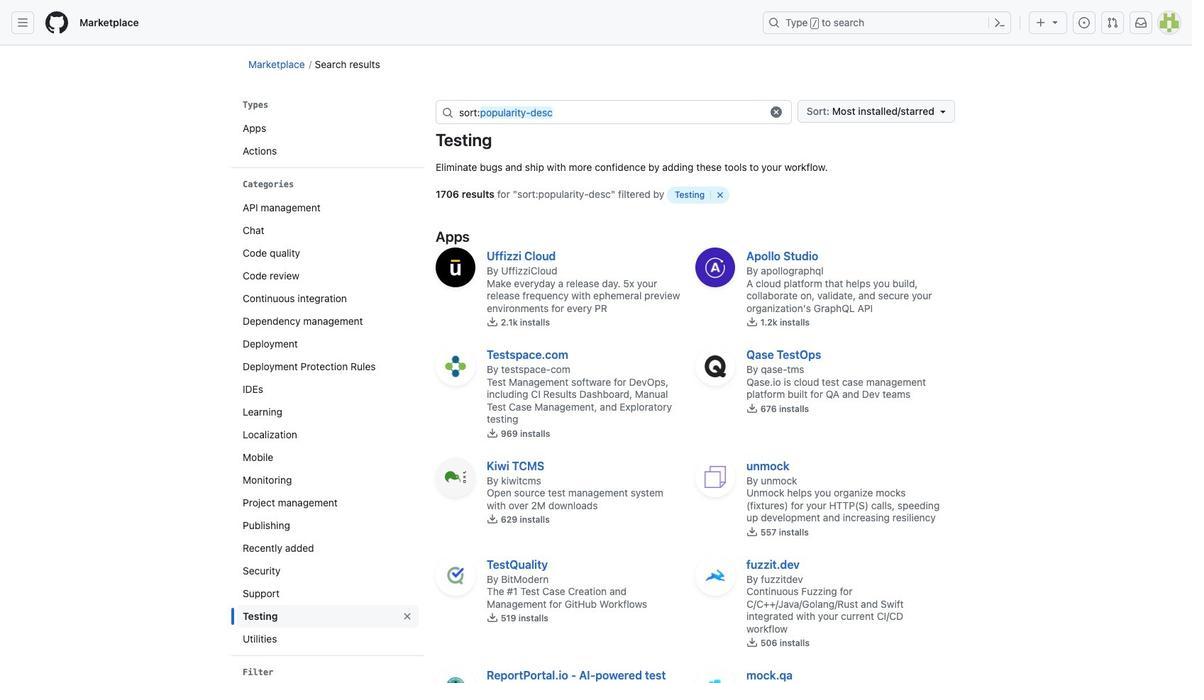 Task type: locate. For each thing, give the bounding box(es) containing it.
Search for apps and actions text field
[[459, 101, 761, 123]]

0 horizontal spatial triangle down image
[[937, 106, 949, 117]]

0 vertical spatial list
[[237, 117, 419, 162]]

2 vertical spatial download image
[[487, 514, 498, 525]]

list
[[237, 117, 419, 162], [237, 197, 419, 650]]

download image
[[487, 317, 498, 328], [747, 317, 758, 328], [747, 526, 758, 538], [487, 613, 498, 624], [747, 637, 758, 649]]

1 vertical spatial triangle down image
[[937, 106, 949, 117]]

triangle down image
[[1050, 16, 1061, 28], [937, 106, 949, 117]]

download image
[[747, 403, 758, 414], [487, 428, 498, 439], [487, 514, 498, 525]]

clear testing filter image
[[716, 191, 724, 200]]

search image
[[442, 107, 453, 118]]

x circle fill image
[[771, 106, 782, 118]]

1 vertical spatial list
[[237, 197, 419, 650]]

0 vertical spatial triangle down image
[[1050, 16, 1061, 28]]

issue opened image
[[1079, 17, 1090, 28]]



Task type: describe. For each thing, give the bounding box(es) containing it.
command palette image
[[994, 17, 1006, 28]]

1 vertical spatial download image
[[487, 428, 498, 439]]

homepage image
[[45, 11, 68, 34]]

plus image
[[1035, 17, 1047, 28]]

remove category filter image
[[402, 611, 413, 622]]

git pull request image
[[1107, 17, 1118, 28]]

0 vertical spatial download image
[[747, 403, 758, 414]]

1 list from the top
[[237, 117, 419, 162]]

2 list from the top
[[237, 197, 419, 650]]

1 horizontal spatial triangle down image
[[1050, 16, 1061, 28]]

notifications image
[[1135, 17, 1147, 28]]



Task type: vqa. For each thing, say whether or not it's contained in the screenshot.
2023
no



